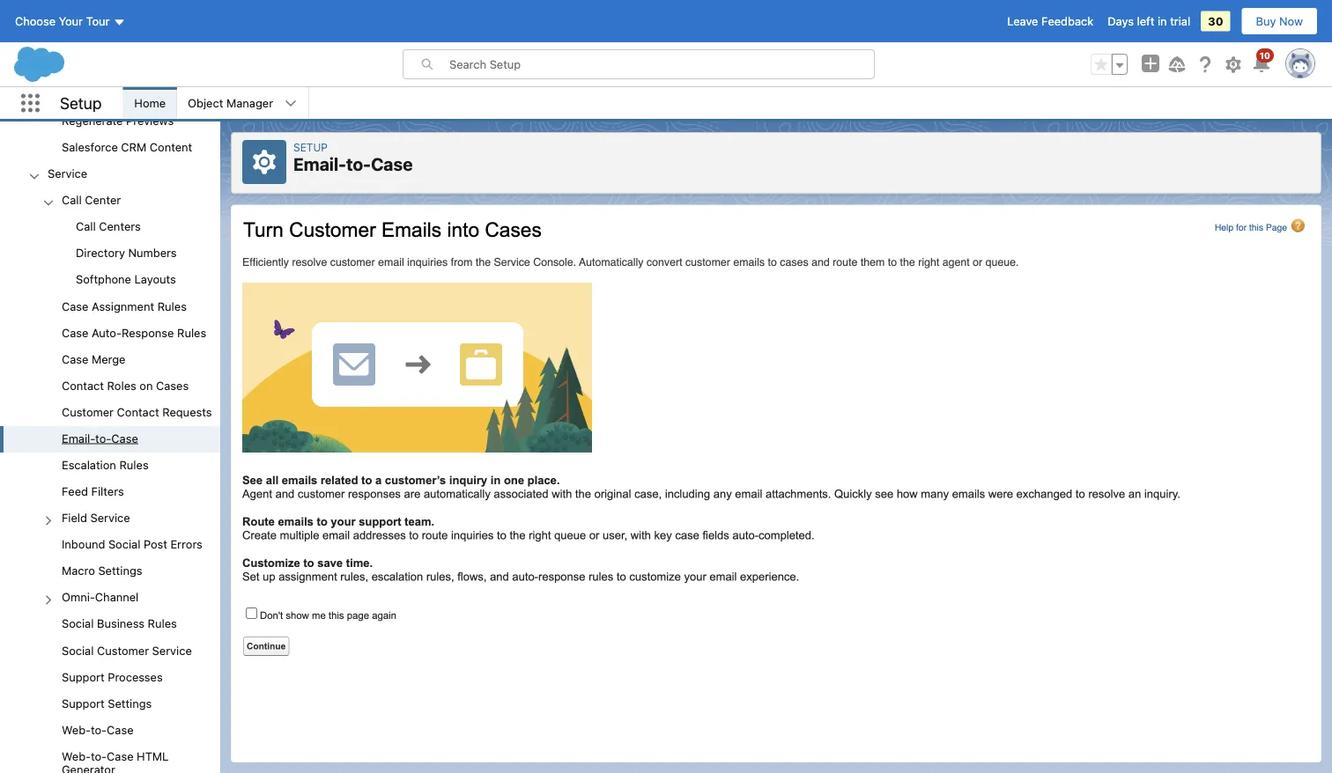 Task type: locate. For each thing, give the bounding box(es) containing it.
call for call centers
[[76, 220, 96, 233]]

1 vertical spatial service
[[90, 512, 130, 525]]

post
[[144, 538, 167, 551]]

social left post
[[108, 538, 140, 551]]

1 vertical spatial email-
[[62, 432, 95, 445]]

0 vertical spatial setup
[[60, 94, 102, 113]]

web- for web-to-case html generator
[[62, 750, 91, 763]]

0 vertical spatial web-
[[62, 724, 91, 737]]

0 vertical spatial settings
[[98, 565, 142, 578]]

html
[[137, 750, 169, 763]]

to- inside tree item
[[95, 432, 111, 445]]

2 web- from the top
[[62, 750, 91, 763]]

case inside the web-to-case link
[[107, 724, 134, 737]]

settings up channel
[[98, 565, 142, 578]]

field service link
[[62, 512, 130, 527]]

call center
[[62, 193, 121, 207]]

0 vertical spatial contact
[[62, 379, 104, 392]]

call center link
[[62, 193, 121, 209]]

leave feedback
[[1008, 15, 1094, 28]]

social down omni-
[[62, 618, 94, 631]]

1 horizontal spatial contact
[[117, 406, 159, 419]]

email-
[[294, 154, 346, 175], [62, 432, 95, 445]]

service
[[48, 167, 87, 180], [90, 512, 130, 525], [152, 644, 192, 657]]

to- inside web-to-case html generator
[[91, 750, 107, 763]]

inbound social post errors
[[62, 538, 203, 551]]

case
[[371, 154, 413, 175], [62, 299, 88, 313], [62, 326, 88, 339], [62, 352, 88, 366], [111, 432, 138, 445], [107, 724, 134, 737], [107, 750, 134, 763]]

escalation
[[62, 459, 116, 472]]

settings
[[98, 565, 142, 578], [108, 697, 152, 710]]

salesforce
[[62, 140, 118, 154]]

1 vertical spatial call
[[76, 220, 96, 233]]

feed
[[62, 485, 88, 498]]

call centers link
[[76, 220, 141, 236]]

1 vertical spatial social
[[62, 618, 94, 631]]

case inside the setup email-to-case
[[371, 154, 413, 175]]

center
[[85, 193, 121, 207]]

call inside call center link
[[62, 193, 82, 207]]

call down service link
[[62, 193, 82, 207]]

email- inside the setup email-to-case
[[294, 154, 346, 175]]

call center tree item
[[0, 188, 220, 294]]

support
[[62, 671, 105, 684], [62, 697, 105, 710]]

settings for macro settings
[[98, 565, 142, 578]]

group containing call center
[[0, 188, 220, 774]]

call down call center link on the top
[[76, 220, 96, 233]]

processes
[[108, 671, 163, 684]]

group containing call centers
[[0, 215, 220, 294]]

trial
[[1171, 15, 1191, 28]]

directory numbers link
[[76, 246, 177, 262]]

2 horizontal spatial service
[[152, 644, 192, 657]]

rules right response on the top left of the page
[[177, 326, 206, 339]]

roles
[[107, 379, 136, 392]]

1 vertical spatial setup
[[294, 141, 328, 153]]

web- down support settings link
[[62, 724, 91, 737]]

group
[[0, 0, 220, 162], [1091, 54, 1128, 75], [0, 188, 220, 774], [0, 215, 220, 294]]

email- down setup link
[[294, 154, 346, 175]]

1 vertical spatial support
[[62, 697, 105, 710]]

call inside call centers link
[[76, 220, 96, 233]]

service up the processes
[[152, 644, 192, 657]]

customer down social business rules "link"
[[97, 644, 149, 657]]

0 horizontal spatial email-
[[62, 432, 95, 445]]

macro settings link
[[62, 565, 142, 581]]

support up 'support settings'
[[62, 671, 105, 684]]

case auto-response rules link
[[62, 326, 206, 342]]

0 vertical spatial support
[[62, 671, 105, 684]]

1 vertical spatial contact
[[117, 406, 159, 419]]

social for business
[[62, 618, 94, 631]]

omni-channel
[[62, 591, 139, 604]]

crm
[[121, 140, 147, 154]]

2 support from the top
[[62, 697, 105, 710]]

email- inside tree item
[[62, 432, 95, 445]]

rules down the email-to-case tree item
[[119, 459, 149, 472]]

web- down the web-to-case link
[[62, 750, 91, 763]]

generator
[[62, 763, 115, 774]]

rules right business
[[148, 618, 177, 631]]

service tree item
[[0, 162, 220, 774]]

1 vertical spatial settings
[[108, 697, 152, 710]]

email- up escalation
[[62, 432, 95, 445]]

support for support settings
[[62, 697, 105, 710]]

inbound social post errors link
[[62, 538, 203, 554]]

web- for web-to-case
[[62, 724, 91, 737]]

2 vertical spatial social
[[62, 644, 94, 657]]

0 vertical spatial call
[[62, 193, 82, 207]]

omni-channel link
[[62, 591, 139, 607]]

call
[[62, 193, 82, 207], [76, 220, 96, 233]]

call centers
[[76, 220, 141, 233]]

setup email-to-case
[[294, 141, 413, 175]]

1 web- from the top
[[62, 724, 91, 737]]

1 horizontal spatial service
[[90, 512, 130, 525]]

settings down the processes
[[108, 697, 152, 710]]

0 vertical spatial email-
[[294, 154, 346, 175]]

0 horizontal spatial setup
[[60, 94, 102, 113]]

1 horizontal spatial setup
[[294, 141, 328, 153]]

contact down on
[[117, 406, 159, 419]]

cases
[[156, 379, 189, 392]]

left
[[1137, 15, 1155, 28]]

directory numbers
[[76, 246, 177, 260]]

rules
[[157, 299, 187, 313], [177, 326, 206, 339], [119, 459, 149, 472], [148, 618, 177, 631]]

2 vertical spatial service
[[152, 644, 192, 657]]

contact down case merge link
[[62, 379, 104, 392]]

case merge link
[[62, 352, 126, 368]]

filters
[[91, 485, 124, 498]]

social up support processes
[[62, 644, 94, 657]]

web-to-case link
[[62, 724, 134, 740]]

softphone layouts
[[76, 273, 176, 286]]

1 support from the top
[[62, 671, 105, 684]]

Search Setup text field
[[450, 50, 874, 78]]

support up web-to-case
[[62, 697, 105, 710]]

service down "filters"
[[90, 512, 130, 525]]

email-to-case tree item
[[0, 427, 220, 453]]

social
[[108, 538, 140, 551], [62, 618, 94, 631], [62, 644, 94, 657]]

choose your tour
[[15, 15, 110, 28]]

social business rules
[[62, 618, 177, 631]]

choose your tour button
[[14, 7, 126, 35]]

contact
[[62, 379, 104, 392], [117, 406, 159, 419]]

web-to-case
[[62, 724, 134, 737]]

leave feedback link
[[1008, 15, 1094, 28]]

rules inside 'link'
[[177, 326, 206, 339]]

setup for setup email-to-case
[[294, 141, 328, 153]]

customer up email-to-case
[[62, 406, 114, 419]]

1 vertical spatial web-
[[62, 750, 91, 763]]

case assignment rules
[[62, 299, 187, 313]]

1 horizontal spatial email-
[[294, 154, 346, 175]]

rules inside "link"
[[148, 618, 177, 631]]

home link
[[124, 87, 176, 119]]

object manager link
[[177, 87, 284, 119]]

setup inside the setup email-to-case
[[294, 141, 328, 153]]

days
[[1108, 15, 1134, 28]]

previews
[[126, 114, 174, 127]]

support settings link
[[62, 697, 152, 713]]

0 horizontal spatial service
[[48, 167, 87, 180]]

channel
[[95, 591, 139, 604]]

service down salesforce
[[48, 167, 87, 180]]

web- inside web-to-case html generator
[[62, 750, 91, 763]]



Task type: vqa. For each thing, say whether or not it's contained in the screenshot.
a
no



Task type: describe. For each thing, give the bounding box(es) containing it.
in
[[1158, 15, 1168, 28]]

feed filters
[[62, 485, 124, 498]]

to- for web-to-case html generator
[[91, 750, 107, 763]]

to- for web-to-case
[[91, 724, 107, 737]]

object
[[188, 97, 223, 110]]

object manager
[[188, 97, 273, 110]]

softphone
[[76, 273, 131, 286]]

inbound
[[62, 538, 105, 551]]

days left in trial
[[1108, 15, 1191, 28]]

response
[[122, 326, 174, 339]]

social for customer
[[62, 644, 94, 657]]

case inside case assignment rules link
[[62, 299, 88, 313]]

auto-
[[92, 326, 122, 339]]

salesforce crm content
[[62, 140, 192, 154]]

10 button
[[1252, 48, 1275, 75]]

0 vertical spatial service
[[48, 167, 87, 180]]

now
[[1280, 15, 1304, 28]]

regenerate previews
[[62, 114, 174, 127]]

merge
[[92, 352, 126, 366]]

escalation rules
[[62, 459, 149, 472]]

contact roles on cases link
[[62, 379, 189, 395]]

0 vertical spatial customer
[[62, 406, 114, 419]]

requests
[[162, 406, 212, 419]]

buy now button
[[1241, 7, 1319, 35]]

social customer service
[[62, 644, 192, 657]]

settings for support settings
[[108, 697, 152, 710]]

customer contact requests link
[[62, 406, 212, 421]]

choose
[[15, 15, 56, 28]]

feedback
[[1042, 15, 1094, 28]]

setup for setup
[[60, 94, 102, 113]]

social business rules link
[[62, 618, 177, 634]]

support processes
[[62, 671, 163, 684]]

errors
[[171, 538, 203, 551]]

field service
[[62, 512, 130, 525]]

centers
[[99, 220, 141, 233]]

tour
[[86, 15, 110, 28]]

to- inside the setup email-to-case
[[346, 154, 371, 175]]

case inside case auto-response rules 'link'
[[62, 326, 88, 339]]

30
[[1209, 15, 1224, 28]]

case assignment rules link
[[62, 299, 187, 315]]

business
[[97, 618, 145, 631]]

email-to-case
[[62, 432, 138, 445]]

service inside "field service" link
[[90, 512, 130, 525]]

setup link
[[294, 141, 328, 153]]

leave
[[1008, 15, 1039, 28]]

0 horizontal spatial contact
[[62, 379, 104, 392]]

layouts
[[134, 273, 176, 286]]

support settings
[[62, 697, 152, 710]]

softphone layouts link
[[76, 273, 176, 289]]

contact roles on cases
[[62, 379, 189, 392]]

your
[[59, 15, 83, 28]]

case inside case merge link
[[62, 352, 88, 366]]

feed filters link
[[62, 485, 124, 501]]

group containing regenerate previews
[[0, 0, 220, 162]]

macro
[[62, 565, 95, 578]]

to- for email-to-case
[[95, 432, 111, 445]]

regenerate previews link
[[62, 114, 174, 130]]

support processes link
[[62, 671, 163, 687]]

10
[[1260, 50, 1271, 60]]

call for call center
[[62, 193, 82, 207]]

web-to-case html generator
[[62, 750, 169, 774]]

escalation rules link
[[62, 459, 149, 474]]

on
[[140, 379, 153, 392]]

case auto-response rules
[[62, 326, 206, 339]]

assignment
[[92, 299, 154, 313]]

case inside "email-to-case" link
[[111, 432, 138, 445]]

directory
[[76, 246, 125, 260]]

support for support processes
[[62, 671, 105, 684]]

omni-
[[62, 591, 95, 604]]

field
[[62, 512, 87, 525]]

0 vertical spatial social
[[108, 538, 140, 551]]

numbers
[[128, 246, 177, 260]]

service link
[[48, 167, 87, 183]]

salesforce crm content link
[[62, 140, 192, 156]]

case inside web-to-case html generator
[[107, 750, 134, 763]]

customer contact requests
[[62, 406, 212, 419]]

buy
[[1256, 15, 1277, 28]]

macro settings
[[62, 565, 142, 578]]

content
[[150, 140, 192, 154]]

rules down layouts
[[157, 299, 187, 313]]

web-to-case html generator link
[[62, 750, 220, 774]]

buy now
[[1256, 15, 1304, 28]]

email-to-case link
[[62, 432, 138, 448]]

social customer service link
[[62, 644, 192, 660]]

regenerate
[[62, 114, 123, 127]]

home
[[134, 97, 166, 110]]

service inside social customer service link
[[152, 644, 192, 657]]

1 vertical spatial customer
[[97, 644, 149, 657]]

case merge
[[62, 352, 126, 366]]



